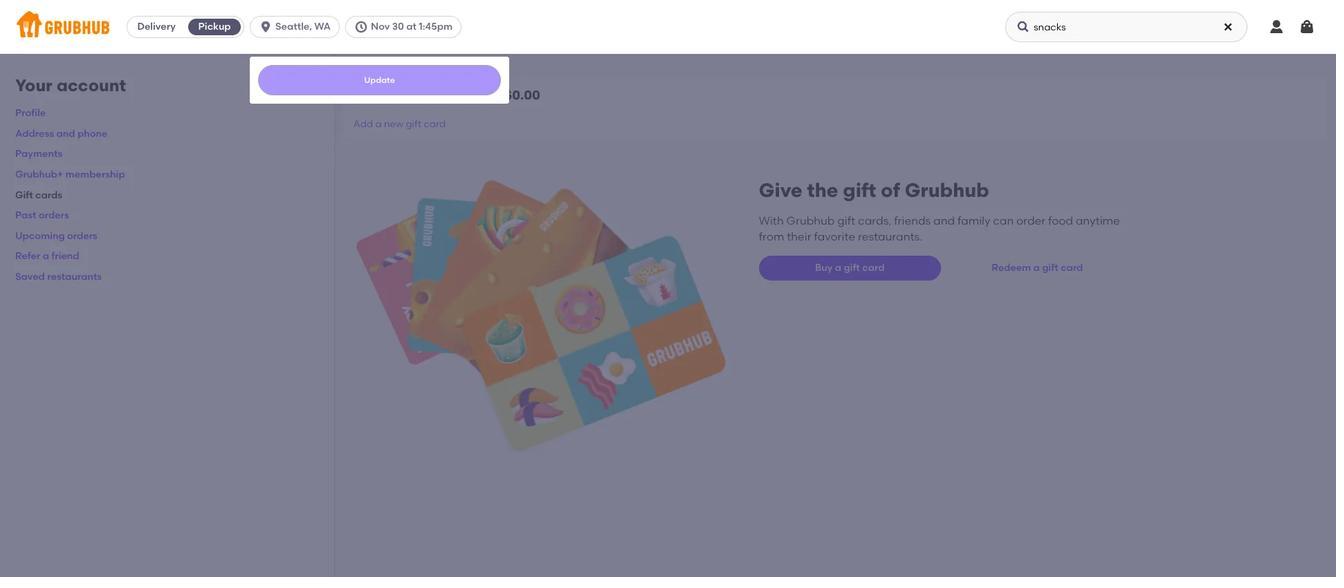 Task type: describe. For each thing, give the bounding box(es) containing it.
add a new gift card
[[353, 118, 446, 130]]

0 vertical spatial grubhub
[[905, 179, 989, 202]]

1:45pm
[[419, 21, 453, 33]]

address and phone
[[15, 128, 108, 140]]

pickup
[[198, 21, 231, 33]]

total
[[353, 87, 385, 103]]

order
[[1017, 215, 1046, 228]]

payments link
[[15, 148, 62, 160]]

past orders link
[[15, 210, 69, 222]]

gift card image
[[356, 179, 726, 454]]

gift for redeem a gift card
[[1042, 262, 1058, 274]]

0 vertical spatial and
[[56, 128, 75, 140]]

nov 30 at 1:45pm
[[371, 21, 453, 33]]

your account
[[15, 75, 126, 95]]

gift for give the gift of grubhub
[[843, 179, 876, 202]]

your
[[15, 75, 52, 95]]

gift for with grubhub gift cards, friends and family can order food anytime from their favorite restaurants.
[[838, 215, 855, 228]]

address
[[15, 128, 54, 140]]

gift cards link
[[15, 189, 62, 201]]

anytime
[[1076, 215, 1120, 228]]

wa
[[314, 21, 331, 33]]

card down total gift card balance: $0.00
[[424, 118, 446, 130]]

update
[[364, 75, 395, 85]]

grubhub+
[[15, 169, 63, 181]]

a for buy
[[835, 262, 841, 274]]

friends
[[894, 215, 931, 228]]

past orders
[[15, 210, 69, 222]]

with grubhub gift cards, friends and family can order food anytime from their favorite restaurants.
[[759, 215, 1120, 243]]

refer a friend
[[15, 251, 79, 263]]

saved restaurants link
[[15, 271, 102, 283]]

address and phone link
[[15, 128, 108, 140]]

payments
[[15, 148, 62, 160]]

upcoming
[[15, 230, 65, 242]]

restaurants
[[47, 271, 102, 283]]

grubhub+ membership
[[15, 169, 125, 181]]

buy a gift card link
[[759, 256, 941, 281]]

a for refer
[[43, 251, 49, 263]]

past
[[15, 210, 36, 222]]

total gift card balance: $0.00
[[353, 87, 540, 103]]

svg image
[[1223, 21, 1234, 33]]

grubhub inside "with grubhub gift cards, friends and family can order food anytime from their favorite restaurants."
[[787, 215, 835, 228]]

delivery button
[[127, 16, 186, 38]]

nov 30 at 1:45pm button
[[345, 16, 467, 38]]

main navigation navigation
[[0, 0, 1336, 578]]

pickup button
[[186, 16, 244, 38]]

gift for buy a gift card
[[844, 262, 860, 274]]

svg image inside 'nov 30 at 1:45pm' button
[[354, 20, 368, 34]]

redeem
[[992, 262, 1031, 274]]

profile
[[15, 107, 46, 119]]

give the gift of grubhub
[[759, 179, 989, 202]]

and inside "with grubhub gift cards, friends and family can order food anytime from their favorite restaurants."
[[933, 215, 955, 228]]



Task type: locate. For each thing, give the bounding box(es) containing it.
profile link
[[15, 107, 46, 119]]

the
[[807, 179, 838, 202]]

refer a friend link
[[15, 251, 79, 263]]

gift
[[15, 189, 33, 201]]

svg image
[[1299, 19, 1315, 35], [259, 20, 273, 34], [354, 20, 368, 34], [1017, 20, 1030, 34]]

orders for upcoming orders
[[67, 230, 98, 242]]

buy
[[815, 262, 833, 274]]

food
[[1048, 215, 1073, 228]]

upcoming orders link
[[15, 230, 98, 242]]

card down food
[[1061, 262, 1083, 274]]

grubhub up "with grubhub gift cards, friends and family can order food anytime from their favorite restaurants."
[[905, 179, 989, 202]]

a left "new"
[[375, 118, 382, 130]]

new
[[384, 118, 404, 130]]

orders
[[39, 210, 69, 222], [67, 230, 98, 242]]

1 vertical spatial orders
[[67, 230, 98, 242]]

1 horizontal spatial and
[[933, 215, 955, 228]]

1 vertical spatial grubhub
[[787, 215, 835, 228]]

0 horizontal spatial and
[[56, 128, 75, 140]]

cards
[[35, 189, 62, 201]]

cards,
[[858, 215, 892, 228]]

grubhub+ membership link
[[15, 169, 125, 181]]

a for redeem
[[1033, 262, 1040, 274]]

redeem a gift card button
[[986, 256, 1089, 281]]

gift right "new"
[[406, 118, 421, 130]]

a
[[375, 118, 382, 130], [43, 251, 49, 263], [835, 262, 841, 274], [1033, 262, 1040, 274]]

favorite
[[814, 230, 855, 243]]

with
[[759, 215, 784, 228]]

account
[[57, 75, 126, 95]]

and left family
[[933, 215, 955, 228]]

1 vertical spatial and
[[933, 215, 955, 228]]

gift up favorite at the right top of page
[[838, 215, 855, 228]]

upcoming orders
[[15, 230, 98, 242]]

give
[[759, 179, 803, 202]]

and
[[56, 128, 75, 140], [933, 215, 955, 228]]

their
[[787, 230, 811, 243]]

balance:
[[446, 87, 503, 103]]

svg image inside seattle, wa button
[[259, 20, 273, 34]]

gift right buy
[[844, 262, 860, 274]]

a inside button
[[1033, 262, 1040, 274]]

0 horizontal spatial grubhub
[[787, 215, 835, 228]]

seattle, wa
[[275, 21, 331, 33]]

of
[[881, 179, 900, 202]]

restaurants.
[[858, 230, 923, 243]]

gift inside "with grubhub gift cards, friends and family can order food anytime from their favorite restaurants."
[[838, 215, 855, 228]]

grubhub
[[905, 179, 989, 202], [787, 215, 835, 228]]

saved
[[15, 271, 45, 283]]

grubhub up their
[[787, 215, 835, 228]]

orders for past orders
[[39, 210, 69, 222]]

1 horizontal spatial grubhub
[[905, 179, 989, 202]]

gift right redeem
[[1042, 262, 1058, 274]]

saved restaurants
[[15, 271, 102, 283]]

a right buy
[[835, 262, 841, 274]]

seattle, wa button
[[250, 16, 345, 38]]

gift down update
[[388, 87, 410, 103]]

gift cards
[[15, 189, 62, 201]]

refer
[[15, 251, 40, 263]]

orders up "friend"
[[67, 230, 98, 242]]

and left phone
[[56, 128, 75, 140]]

nov
[[371, 21, 390, 33]]

add
[[353, 118, 373, 130]]

at
[[406, 21, 417, 33]]

gift
[[388, 87, 410, 103], [406, 118, 421, 130], [843, 179, 876, 202], [838, 215, 855, 228], [844, 262, 860, 274], [1042, 262, 1058, 274]]

card down restaurants.
[[862, 262, 885, 274]]

delivery
[[137, 21, 176, 33]]

family
[[958, 215, 990, 228]]

0 vertical spatial orders
[[39, 210, 69, 222]]

gift inside button
[[1042, 262, 1058, 274]]

membership
[[65, 169, 125, 181]]

orders up upcoming orders
[[39, 210, 69, 222]]

from
[[759, 230, 784, 243]]

redeem a gift card
[[992, 262, 1083, 274]]

$0.00
[[505, 87, 540, 103]]

update button
[[258, 65, 501, 95]]

phone
[[77, 128, 108, 140]]

card
[[414, 87, 443, 103], [424, 118, 446, 130], [862, 262, 885, 274], [1061, 262, 1083, 274]]

seattle,
[[275, 21, 312, 33]]

a right refer
[[43, 251, 49, 263]]

30
[[392, 21, 404, 33]]

a for add
[[375, 118, 382, 130]]

card inside button
[[1061, 262, 1083, 274]]

card up add a new gift card
[[414, 87, 443, 103]]

friend
[[51, 251, 79, 263]]

a right redeem
[[1033, 262, 1040, 274]]

buy a gift card
[[815, 262, 885, 274]]

can
[[993, 215, 1014, 228]]

gift left the of
[[843, 179, 876, 202]]



Task type: vqa. For each thing, say whether or not it's contained in the screenshot.
Teriyaki Madness's •
no



